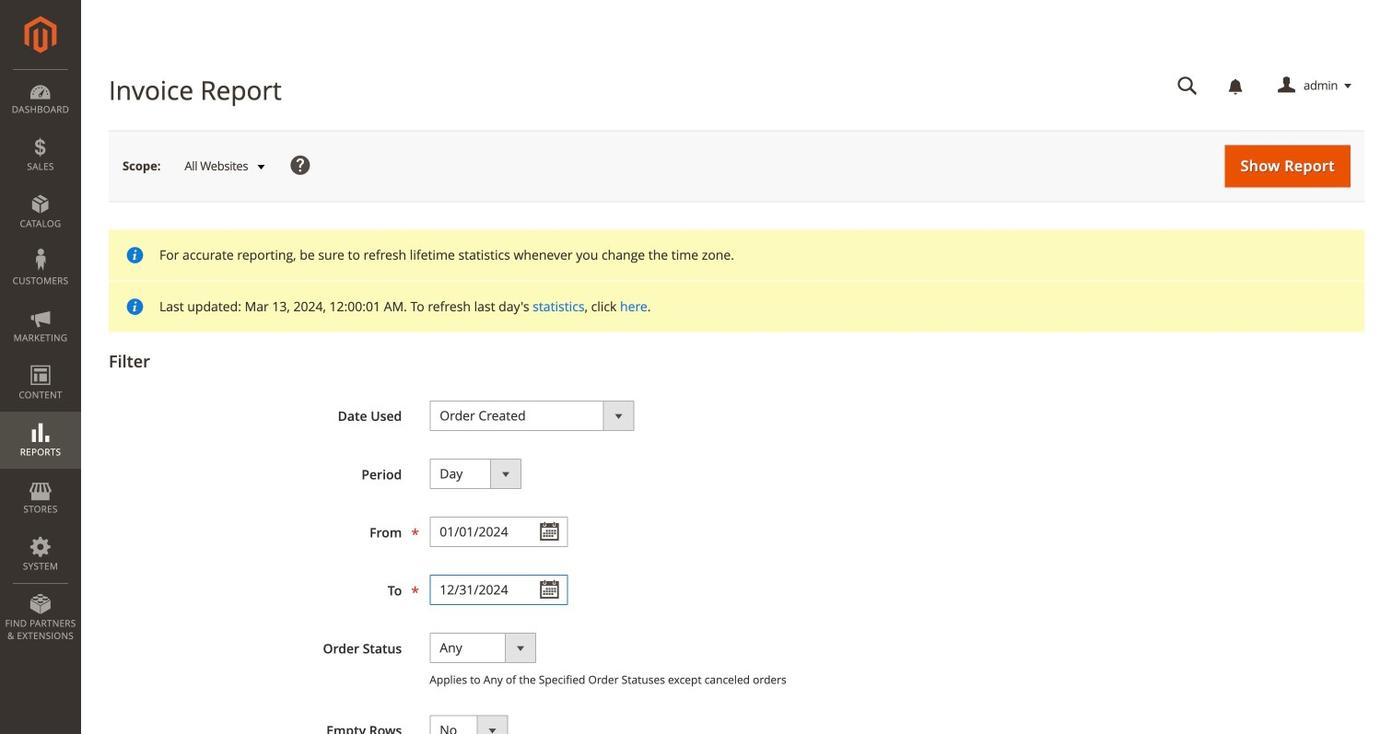 Task type: describe. For each thing, give the bounding box(es) containing it.
magento admin panel image
[[24, 16, 57, 53]]



Task type: locate. For each thing, give the bounding box(es) containing it.
None text field
[[430, 517, 568, 547]]

menu bar
[[0, 69, 81, 652]]

None text field
[[1165, 70, 1211, 102], [430, 575, 568, 605], [1165, 70, 1211, 102], [430, 575, 568, 605]]



